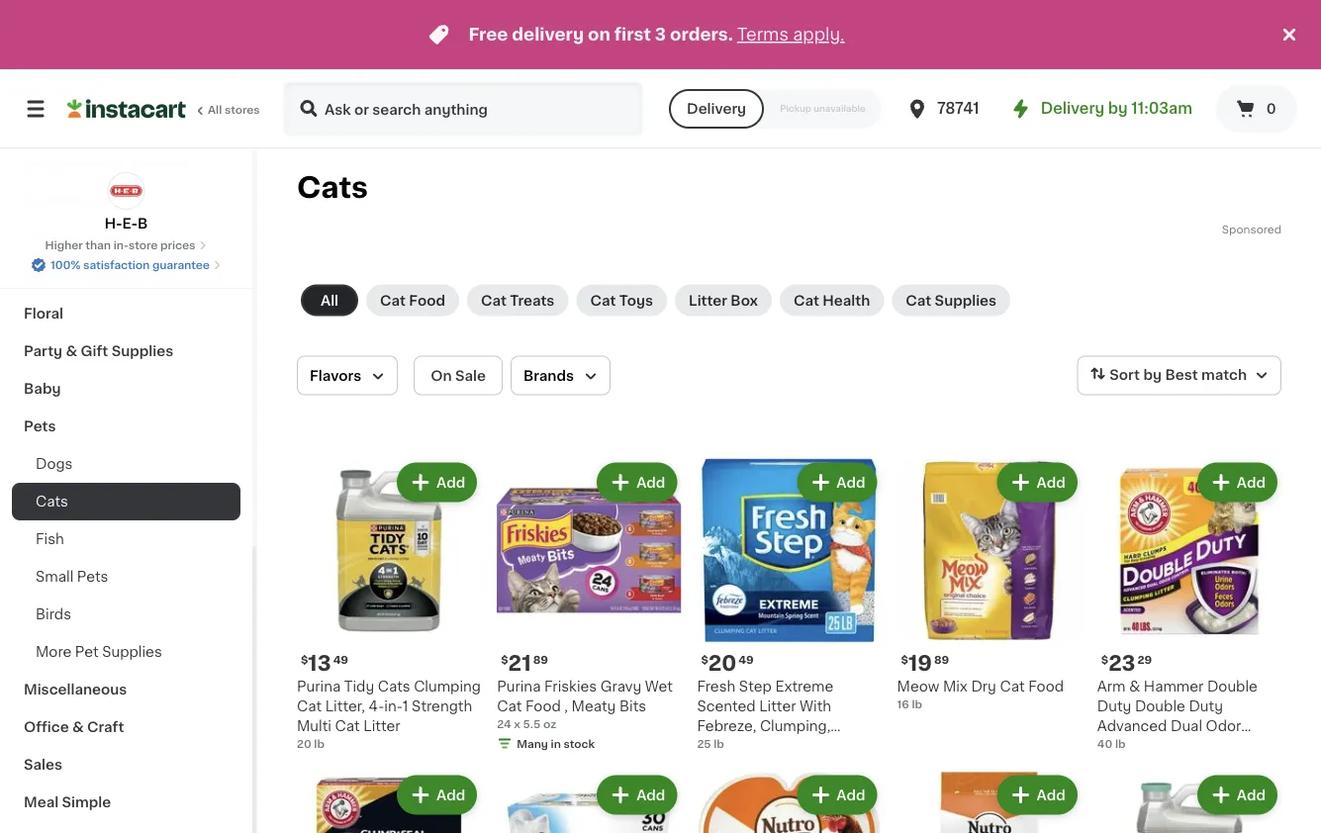 Task type: locate. For each thing, give the bounding box(es) containing it.
purina down the 21 at the left of the page
[[497, 680, 541, 694]]

0 vertical spatial double
[[1208, 680, 1258, 694]]

health
[[24, 194, 71, 208], [823, 294, 871, 307]]

25 lb
[[697, 739, 725, 750]]

box
[[731, 294, 758, 307]]

0 horizontal spatial purina
[[297, 680, 341, 694]]

0 vertical spatial clumping
[[414, 680, 481, 694]]

sort by
[[1110, 368, 1162, 382]]

brands
[[524, 369, 574, 383]]

1 $ from the left
[[301, 655, 308, 666]]

oils, vinegars, & spices link
[[12, 145, 241, 182]]

0 horizontal spatial litter
[[364, 720, 401, 733]]

2 vertical spatial food
[[526, 700, 561, 714]]

1 horizontal spatial purina
[[497, 680, 541, 694]]

small
[[36, 570, 74, 584]]

duty
[[1098, 700, 1132, 714], [1190, 700, 1224, 714]]

0 horizontal spatial clumping
[[414, 680, 481, 694]]

& for arm & hammer double duty double duty advanced dual odor control scented clumping
[[1130, 680, 1141, 694]]

0 horizontal spatial 49
[[333, 655, 349, 666]]

89 inside $ 21 89
[[533, 655, 548, 666]]

1 vertical spatial in-
[[385, 700, 403, 714]]

lb right 25
[[714, 739, 725, 750]]

litter inside fresh step extreme scented litter with febreze, clumping, mountain spring
[[760, 700, 797, 714]]

89 inside $ 19 89
[[935, 655, 950, 666]]

duty up the odor
[[1190, 700, 1224, 714]]

floral link
[[12, 295, 241, 333]]

20 up fresh
[[709, 654, 737, 675]]

lb down multi
[[314, 739, 325, 750]]

purina inside purina friskies gravy wet cat food , meaty bits 24 x 5.5 oz
[[497, 680, 541, 694]]

scented down dual
[[1153, 739, 1212, 753]]

2 horizontal spatial food
[[1029, 680, 1064, 694]]

1 89 from the left
[[533, 655, 548, 666]]

1 duty from the left
[[1098, 700, 1132, 714]]

care for personal care
[[90, 232, 124, 246]]

1 vertical spatial double
[[1136, 700, 1186, 714]]

pets down baby
[[24, 420, 56, 434]]

more pet supplies link
[[12, 634, 241, 671]]

cat down 'litter,'
[[335, 720, 360, 733]]

small pets
[[36, 570, 108, 584]]

cat inside purina friskies gravy wet cat food , meaty bits 24 x 5.5 oz
[[497, 700, 522, 714]]

$ up multi
[[301, 655, 308, 666]]

delivery left the 11:03am
[[1041, 101, 1105, 116]]

on
[[431, 369, 452, 383]]

11:03am
[[1132, 101, 1193, 116]]

1 horizontal spatial 20
[[709, 654, 737, 675]]

19
[[909, 654, 933, 675]]

$ inside $ 19 89
[[902, 655, 909, 666]]

on sale button
[[414, 356, 503, 396]]

cats
[[297, 174, 368, 202], [36, 495, 68, 509], [378, 680, 411, 694]]

cat right all link
[[380, 294, 406, 307]]

20 down multi
[[297, 739, 312, 750]]

control
[[1098, 739, 1150, 753]]

litter left box at the top
[[689, 294, 728, 307]]

$ 13 49
[[301, 654, 349, 675]]

& inside party & gift supplies link
[[66, 345, 77, 358]]

49 inside $ 13 49
[[333, 655, 349, 666]]

sale
[[455, 369, 486, 383]]

1 horizontal spatial 89
[[935, 655, 950, 666]]

all up flavors
[[321, 294, 339, 307]]

0 vertical spatial care
[[75, 194, 109, 208]]

Search field
[[285, 83, 642, 135]]

49
[[333, 655, 349, 666], [739, 655, 754, 666]]

simple
[[62, 796, 111, 810]]

1 horizontal spatial clumping
[[1098, 759, 1165, 773]]

purina inside the purina tidy cats clumping cat litter, 4-in-1 strength multi cat litter 20 lb
[[297, 680, 341, 694]]

49 inside $ 20 49
[[739, 655, 754, 666]]

food inside purina friskies gravy wet cat food , meaty bits 24 x 5.5 oz
[[526, 700, 561, 714]]

kitchen supplies
[[24, 269, 145, 283]]

0 horizontal spatial food
[[409, 294, 446, 307]]

1 horizontal spatial cats
[[297, 174, 368, 202]]

& left craft
[[72, 721, 84, 735]]

instacart logo image
[[67, 97, 186, 121]]

$ up fresh
[[701, 655, 709, 666]]

with
[[800, 700, 832, 714]]

& up h-e-b logo
[[129, 156, 141, 170]]

2 purina from the left
[[497, 680, 541, 694]]

0 button
[[1217, 85, 1298, 133]]

cat treats link
[[467, 285, 569, 316]]

food right the dry
[[1029, 680, 1064, 694]]

40
[[1098, 739, 1113, 750]]

scented inside arm & hammer double duty double duty advanced dual odor control scented clumping
[[1153, 739, 1212, 753]]

clumping down the control at the right of the page
[[1098, 759, 1165, 773]]

delivery down orders.
[[687, 102, 747, 116]]

dogs
[[36, 457, 73, 471]]

h-e-b logo image
[[107, 172, 145, 210]]

1 vertical spatial by
[[1144, 368, 1162, 382]]

pets right small
[[77, 570, 108, 584]]

0 vertical spatial scented
[[697, 700, 756, 714]]

product group containing 23
[[1098, 459, 1282, 773]]

0 vertical spatial pets
[[24, 420, 56, 434]]

0 horizontal spatial all
[[208, 104, 222, 115]]

lb right 16
[[912, 699, 923, 710]]

add
[[437, 476, 466, 490], [637, 476, 666, 490], [837, 476, 866, 490], [1037, 476, 1066, 490], [1238, 476, 1266, 490], [437, 789, 466, 803], [637, 789, 666, 803], [837, 789, 866, 803], [1037, 789, 1066, 803], [1238, 789, 1266, 803]]

0 vertical spatial in-
[[114, 240, 129, 251]]

1 vertical spatial cats
[[36, 495, 68, 509]]

24
[[497, 719, 511, 730]]

by left the 11:03am
[[1109, 101, 1128, 116]]

16
[[898, 699, 910, 710]]

e-
[[122, 217, 138, 231]]

1 horizontal spatial food
[[526, 700, 561, 714]]

$ inside $ 21 89
[[501, 655, 508, 666]]

0 horizontal spatial duty
[[1098, 700, 1132, 714]]

h-e-b
[[105, 217, 148, 231]]

1 vertical spatial 20
[[297, 739, 312, 750]]

in- right 'litter,'
[[385, 700, 403, 714]]

4 $ from the left
[[902, 655, 909, 666]]

2 horizontal spatial litter
[[760, 700, 797, 714]]

store
[[129, 240, 158, 251]]

care down h-
[[90, 232, 124, 246]]

0 vertical spatial health
[[24, 194, 71, 208]]

cat left toys
[[591, 294, 616, 307]]

0 vertical spatial all
[[208, 104, 222, 115]]

strength
[[412, 700, 473, 714]]

3 $ from the left
[[501, 655, 508, 666]]

& inside "office & craft" link
[[72, 721, 84, 735]]

& for office & craft
[[72, 721, 84, 735]]

lb inside "meow mix dry cat food 16 lb"
[[912, 699, 923, 710]]

cat
[[380, 294, 406, 307], [481, 294, 507, 307], [591, 294, 616, 307], [794, 294, 820, 307], [906, 294, 932, 307], [1001, 680, 1025, 694], [297, 700, 322, 714], [497, 700, 522, 714], [335, 720, 360, 733]]

delivery
[[1041, 101, 1105, 116], [687, 102, 747, 116]]

89 right 19
[[935, 655, 950, 666]]

& left gift
[[66, 345, 77, 358]]

in- up 100% satisfaction guarantee 'button'
[[114, 240, 129, 251]]

cat inside "meow mix dry cat food 16 lb"
[[1001, 680, 1025, 694]]

1 horizontal spatial all
[[321, 294, 339, 307]]

lb right 40
[[1116, 739, 1126, 750]]

2 vertical spatial litter
[[364, 720, 401, 733]]

100% satisfaction guarantee
[[51, 260, 210, 271]]

$ for 23
[[1102, 655, 1109, 666]]

1 horizontal spatial pets
[[77, 570, 108, 584]]

floral
[[24, 307, 63, 321]]

1 vertical spatial clumping
[[1098, 759, 1165, 773]]

many in stock
[[517, 739, 595, 750]]

None search field
[[283, 81, 644, 137]]

$ 19 89
[[902, 654, 950, 675]]

product group
[[297, 459, 481, 752], [497, 459, 682, 756], [697, 459, 882, 753], [898, 459, 1082, 713], [1098, 459, 1282, 773], [297, 772, 481, 834], [497, 772, 682, 834], [697, 772, 882, 834], [898, 772, 1082, 834], [1098, 772, 1282, 834]]

2 $ from the left
[[701, 655, 709, 666]]

oils,
[[24, 156, 56, 170]]

1 horizontal spatial 49
[[739, 655, 754, 666]]

oz
[[544, 719, 557, 730]]

all stores link
[[67, 81, 261, 137]]

2 duty from the left
[[1190, 700, 1224, 714]]

2 horizontal spatial cats
[[378, 680, 411, 694]]

cat right the dry
[[1001, 680, 1025, 694]]

49 up step
[[739, 655, 754, 666]]

add button
[[399, 465, 475, 501], [599, 465, 676, 501], [799, 465, 876, 501], [1000, 465, 1076, 501], [1200, 465, 1276, 501], [399, 778, 475, 814], [599, 778, 676, 814], [799, 778, 876, 814], [1000, 778, 1076, 814], [1200, 778, 1276, 814]]

brands button
[[511, 356, 611, 396]]

cat right cat health link
[[906, 294, 932, 307]]

0 horizontal spatial health
[[24, 194, 71, 208]]

0 horizontal spatial 20
[[297, 739, 312, 750]]

litter down 4-
[[364, 720, 401, 733]]

cat toys link
[[577, 285, 667, 316]]

20
[[709, 654, 737, 675], [297, 739, 312, 750]]

care up h-
[[75, 194, 109, 208]]

1 purina from the left
[[297, 680, 341, 694]]

40 lb
[[1098, 739, 1126, 750]]

purina down 13
[[297, 680, 341, 694]]

& right arm
[[1130, 680, 1141, 694]]

1 vertical spatial all
[[321, 294, 339, 307]]

&
[[129, 156, 141, 170], [66, 345, 77, 358], [1130, 680, 1141, 694], [72, 721, 84, 735]]

meal simple
[[24, 796, 111, 810]]

orders.
[[670, 26, 734, 43]]

$
[[301, 655, 308, 666], [701, 655, 709, 666], [501, 655, 508, 666], [902, 655, 909, 666], [1102, 655, 1109, 666]]

duty down arm
[[1098, 700, 1132, 714]]

0 vertical spatial by
[[1109, 101, 1128, 116]]

1 vertical spatial scented
[[1153, 739, 1212, 753]]

1 horizontal spatial duty
[[1190, 700, 1224, 714]]

5 $ from the left
[[1102, 655, 1109, 666]]

delivery for delivery
[[687, 102, 747, 116]]

food inside "meow mix dry cat food 16 lb"
[[1029, 680, 1064, 694]]

cat up 24
[[497, 700, 522, 714]]

1 vertical spatial litter
[[760, 700, 797, 714]]

0 horizontal spatial cats
[[36, 495, 68, 509]]

$ up meow
[[902, 655, 909, 666]]

in- inside the purina tidy cats clumping cat litter, 4-in-1 strength multi cat litter 20 lb
[[385, 700, 403, 714]]

h-
[[105, 217, 122, 231]]

2 49 from the left
[[739, 655, 754, 666]]

dual
[[1171, 720, 1203, 733]]

$ for 21
[[501, 655, 508, 666]]

care
[[75, 194, 109, 208], [90, 232, 124, 246]]

0 vertical spatial litter
[[689, 294, 728, 307]]

1 horizontal spatial litter
[[689, 294, 728, 307]]

extreme
[[776, 680, 834, 694]]

0 horizontal spatial pets
[[24, 420, 56, 434]]

100%
[[51, 260, 81, 271]]

$ for 19
[[902, 655, 909, 666]]

terms
[[738, 26, 789, 43]]

$ inside $ 20 49
[[701, 655, 709, 666]]

0 horizontal spatial by
[[1109, 101, 1128, 116]]

1 49 from the left
[[333, 655, 349, 666]]

craft
[[87, 721, 124, 735]]

b
[[138, 217, 148, 231]]

food up oz on the left bottom of page
[[526, 700, 561, 714]]

0 horizontal spatial 89
[[533, 655, 548, 666]]

spo
[[1223, 224, 1244, 235]]

0 horizontal spatial delivery
[[687, 102, 747, 116]]

higher than in-store prices link
[[45, 238, 207, 253]]

party
[[24, 345, 62, 358]]

by right sort
[[1144, 368, 1162, 382]]

office & craft link
[[12, 709, 241, 747]]

1 horizontal spatial delivery
[[1041, 101, 1105, 116]]

1 horizontal spatial health
[[823, 294, 871, 307]]

health care link
[[12, 182, 241, 220]]

1 vertical spatial health
[[823, 294, 871, 307]]

all for all stores
[[208, 104, 222, 115]]

$ up 24
[[501, 655, 508, 666]]

small pets link
[[12, 558, 241, 596]]

purina
[[297, 680, 341, 694], [497, 680, 541, 694]]

cats inside cats 'link'
[[36, 495, 68, 509]]

1 vertical spatial food
[[1029, 680, 1064, 694]]

litter,
[[325, 700, 365, 714]]

first
[[615, 26, 651, 43]]

49 right 13
[[333, 655, 349, 666]]

food up the on
[[409, 294, 446, 307]]

product group containing 19
[[898, 459, 1082, 713]]

double up the odor
[[1208, 680, 1258, 694]]

by inside field
[[1144, 368, 1162, 382]]

49 for 20
[[739, 655, 754, 666]]

flavors
[[310, 369, 362, 383]]

1 horizontal spatial scented
[[1153, 739, 1212, 753]]

purina friskies gravy wet cat food , meaty bits 24 x 5.5 oz
[[497, 680, 673, 730]]

1 horizontal spatial in-
[[385, 700, 403, 714]]

$ inside $ 13 49
[[301, 655, 308, 666]]

1 vertical spatial care
[[90, 232, 124, 246]]

all left stores
[[208, 104, 222, 115]]

fresh
[[697, 680, 736, 694]]

sales
[[24, 758, 62, 772]]

meal
[[24, 796, 59, 810]]

litter up clumping,
[[760, 700, 797, 714]]

than
[[86, 240, 111, 251]]

$ inside $ 23 29
[[1102, 655, 1109, 666]]

0 vertical spatial cats
[[297, 174, 368, 202]]

sort
[[1110, 368, 1141, 382]]

78741
[[938, 101, 980, 116]]

89 right the 21 at the left of the page
[[533, 655, 548, 666]]

0 horizontal spatial scented
[[697, 700, 756, 714]]

clumping up strength
[[414, 680, 481, 694]]

20 inside the purina tidy cats clumping cat litter, 4-in-1 strength multi cat litter 20 lb
[[297, 739, 312, 750]]

delivery button
[[669, 89, 765, 129]]

& inside arm & hammer double duty double duty advanced dual odor control scented clumping
[[1130, 680, 1141, 694]]

double down "hammer"
[[1136, 700, 1186, 714]]

$ up arm
[[1102, 655, 1109, 666]]

delivery inside "button"
[[687, 102, 747, 116]]

in-
[[114, 240, 129, 251], [385, 700, 403, 714]]

$ for 13
[[301, 655, 308, 666]]

scented up febreze,
[[697, 700, 756, 714]]

1 horizontal spatial by
[[1144, 368, 1162, 382]]

100% satisfaction guarantee button
[[31, 253, 222, 273]]

2 vertical spatial cats
[[378, 680, 411, 694]]

2 89 from the left
[[935, 655, 950, 666]]



Task type: describe. For each thing, give the bounding box(es) containing it.
oils, vinegars, & spices
[[24, 156, 193, 170]]

fish link
[[12, 521, 241, 558]]

89 for 19
[[935, 655, 950, 666]]

higher
[[45, 240, 83, 251]]

cat supplies
[[906, 294, 997, 307]]

0 vertical spatial food
[[409, 294, 446, 307]]

49 for 13
[[333, 655, 349, 666]]

23
[[1109, 654, 1136, 675]]

cats link
[[12, 483, 241, 521]]

lb inside the purina tidy cats clumping cat litter, 4-in-1 strength multi cat litter 20 lb
[[314, 739, 325, 750]]

miscellaneous link
[[12, 671, 241, 709]]

birds link
[[12, 596, 241, 634]]

friskies
[[545, 680, 597, 694]]

cat right box at the top
[[794, 294, 820, 307]]

scented inside fresh step extreme scented litter with febreze, clumping, mountain spring
[[697, 700, 756, 714]]

spring
[[766, 739, 812, 753]]

toys
[[620, 294, 654, 307]]

party & gift supplies link
[[12, 333, 241, 370]]

treats
[[510, 294, 555, 307]]

office
[[24, 721, 69, 735]]

h-e-b link
[[105, 172, 148, 234]]

product group containing 20
[[697, 459, 882, 753]]

vinegars,
[[59, 156, 126, 170]]

$ 23 29
[[1102, 654, 1153, 675]]

miscellaneous
[[24, 683, 127, 697]]

21
[[508, 654, 531, 675]]

fresh step extreme scented litter with febreze, clumping, mountain spring
[[697, 680, 834, 753]]

0 horizontal spatial in-
[[114, 240, 129, 251]]

purina for food
[[497, 680, 541, 694]]

0
[[1267, 102, 1277, 116]]

0 horizontal spatial double
[[1136, 700, 1186, 714]]

by for sort
[[1144, 368, 1162, 382]]

clumping inside arm & hammer double duty double duty advanced dual odor control scented clumping
[[1098, 759, 1165, 773]]

clumping inside the purina tidy cats clumping cat litter, 4-in-1 strength multi cat litter 20 lb
[[414, 680, 481, 694]]

clumping,
[[760, 720, 831, 733]]

baby
[[24, 382, 61, 396]]

& for party & gift supplies
[[66, 345, 77, 358]]

free
[[469, 26, 508, 43]]

1 horizontal spatial double
[[1208, 680, 1258, 694]]

cat food link
[[366, 285, 459, 316]]

delivery for delivery by 11:03am
[[1041, 101, 1105, 116]]

on
[[588, 26, 611, 43]]

25
[[697, 739, 712, 750]]

29
[[1138, 655, 1153, 666]]

step
[[740, 680, 772, 694]]

satisfaction
[[83, 260, 150, 271]]

litter box
[[689, 294, 758, 307]]

multi
[[297, 720, 332, 733]]

78741 button
[[906, 81, 1025, 137]]

5.5
[[523, 719, 541, 730]]

89 for 21
[[533, 655, 548, 666]]

product group containing 21
[[497, 459, 682, 756]]

more
[[36, 646, 72, 659]]

hammer
[[1145, 680, 1204, 694]]

nsored
[[1244, 224, 1282, 235]]

sales link
[[12, 747, 241, 784]]

prices
[[160, 240, 196, 251]]

1 vertical spatial pets
[[77, 570, 108, 584]]

by for delivery
[[1109, 101, 1128, 116]]

health care
[[24, 194, 109, 208]]

office & craft
[[24, 721, 124, 735]]

$ for 20
[[701, 655, 709, 666]]

cat up multi
[[297, 700, 322, 714]]

0 vertical spatial 20
[[709, 654, 737, 675]]

flavors button
[[297, 356, 398, 396]]

cat health link
[[780, 285, 885, 316]]

$ 20 49
[[701, 654, 754, 675]]

cat food
[[380, 294, 446, 307]]

3
[[655, 26, 666, 43]]

Best match Sort by field
[[1078, 356, 1282, 396]]

service type group
[[669, 89, 882, 129]]

wet
[[645, 680, 673, 694]]

litter box link
[[675, 285, 772, 316]]

4-
[[369, 700, 385, 714]]

best
[[1166, 368, 1199, 382]]

cat left treats
[[481, 294, 507, 307]]

terms apply. link
[[738, 26, 845, 43]]

x
[[514, 719, 521, 730]]

purina tidy cats clumping cat litter, 4-in-1 strength multi cat litter 20 lb
[[297, 680, 481, 750]]

,
[[565, 700, 568, 714]]

1
[[403, 700, 408, 714]]

meaty
[[572, 700, 616, 714]]

mountain
[[697, 739, 763, 753]]

bits
[[620, 700, 647, 714]]

all stores
[[208, 104, 260, 115]]

kitchen
[[24, 269, 79, 283]]

advanced
[[1098, 720, 1168, 733]]

gift
[[81, 345, 108, 358]]

party & gift supplies
[[24, 345, 173, 358]]

litter inside the purina tidy cats clumping cat litter, 4-in-1 strength multi cat litter 20 lb
[[364, 720, 401, 733]]

guarantee
[[152, 260, 210, 271]]

delivery
[[512, 26, 584, 43]]

cats inside the purina tidy cats clumping cat litter, 4-in-1 strength multi cat litter 20 lb
[[378, 680, 411, 694]]

arm
[[1098, 680, 1126, 694]]

pets link
[[12, 408, 241, 446]]

all for all
[[321, 294, 339, 307]]

care for health care
[[75, 194, 109, 208]]

13
[[308, 654, 331, 675]]

meal simple link
[[12, 784, 241, 822]]

arm & hammer double duty double duty advanced dual odor control scented clumping
[[1098, 680, 1258, 773]]

& inside oils, vinegars, & spices link
[[129, 156, 141, 170]]

product group containing 13
[[297, 459, 481, 752]]

meow mix dry cat food 16 lb
[[898, 680, 1064, 710]]

best match
[[1166, 368, 1248, 382]]

limited time offer region
[[0, 0, 1278, 69]]

gravy
[[601, 680, 642, 694]]

purina for litter,
[[297, 680, 341, 694]]



Task type: vqa. For each thing, say whether or not it's contained in the screenshot.
leftmost The 45
no



